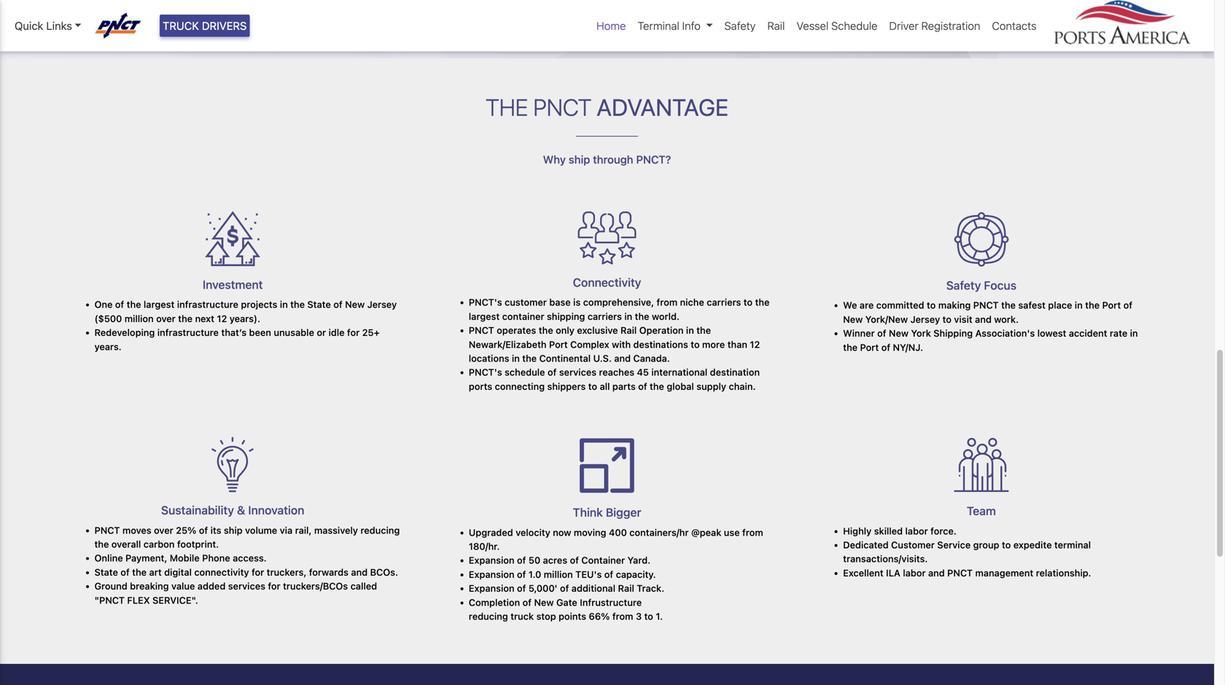 Task type: locate. For each thing, give the bounding box(es) containing it.
to right 3
[[644, 611, 653, 622]]

yard.
[[628, 555, 651, 566]]

0 vertical spatial pnct's
[[469, 297, 502, 308]]

services up shippers
[[559, 367, 597, 378]]

0 vertical spatial million
[[125, 313, 154, 324]]

1 horizontal spatial carriers
[[707, 297, 741, 308]]

ship right its
[[224, 525, 243, 536]]

of left ny/nj.
[[882, 342, 891, 353]]

of
[[115, 299, 124, 310], [334, 299, 343, 310], [1124, 300, 1133, 311], [878, 328, 887, 339], [882, 342, 891, 353], [548, 367, 557, 378], [638, 381, 647, 392], [199, 525, 208, 536], [517, 555, 526, 566], [570, 555, 579, 566], [121, 567, 130, 578], [517, 569, 526, 580], [604, 569, 614, 580], [517, 583, 526, 594], [560, 583, 569, 594], [523, 597, 532, 608]]

safety up making
[[947, 279, 981, 293]]

0 horizontal spatial services
[[228, 581, 265, 592]]

0 vertical spatial reducing
[[361, 525, 400, 536]]

1 horizontal spatial reducing
[[469, 611, 508, 622]]

state inside one of the largest infrastructure projects in the state of new jersey ($500 million over the next 12 years). redeveloping infrastructure that's been unusable or idle for 25+ years.
[[307, 299, 331, 310]]

registration
[[922, 19, 981, 32]]

carriers up exclusive
[[588, 311, 622, 322]]

2 horizontal spatial from
[[743, 527, 763, 538]]

to
[[744, 297, 753, 308], [927, 300, 936, 311], [943, 314, 952, 325], [691, 339, 700, 350], [588, 381, 597, 392], [1002, 540, 1011, 551], [644, 611, 653, 622]]

home link
[[591, 12, 632, 40]]

advantage
[[597, 93, 729, 121]]

1 vertical spatial services
[[228, 581, 265, 592]]

chain.
[[729, 381, 756, 392]]

ports
[[469, 381, 492, 392]]

1 horizontal spatial largest
[[469, 311, 500, 322]]

moving
[[574, 527, 607, 538]]

0 horizontal spatial for
[[252, 567, 264, 578]]

ship right why
[[569, 153, 590, 166]]

from inside pnct's customer base is comprehensive, from niche carriers to the largest container shipping carriers in the world. pnct operates the only exclusive rail operation in the newark/elizabeth port complex with destinations to more than 12 locations in the continental u.s. and canada. pnct's schedule of services reaches 45 international destination ports connecting shippers to all parts of the global supply chain.
[[657, 297, 678, 308]]

reaches
[[599, 367, 635, 378]]

safety left the rail link
[[725, 19, 756, 32]]

from left 3
[[613, 611, 634, 622]]

2 vertical spatial for
[[268, 581, 281, 592]]

1.0
[[529, 569, 541, 580]]

largest up redeveloping
[[144, 299, 175, 310]]

and right visit
[[975, 314, 992, 325]]

port up rate
[[1103, 300, 1121, 311]]

0 horizontal spatial 12
[[217, 313, 227, 324]]

largest inside one of the largest infrastructure projects in the state of new jersey ($500 million over the next 12 years). redeveloping infrastructure that's been unusable or idle for 25+ years.
[[144, 299, 175, 310]]

terminal
[[638, 19, 680, 32]]

points
[[559, 611, 586, 622]]

0 horizontal spatial port
[[549, 339, 568, 350]]

of up rate
[[1124, 300, 1133, 311]]

carriers
[[707, 297, 741, 308], [588, 311, 622, 322]]

pnct down service
[[948, 568, 973, 579]]

0 horizontal spatial largest
[[144, 299, 175, 310]]

services down access.
[[228, 581, 265, 592]]

one
[[94, 299, 113, 310]]

rail inside upgraded velocity now moving 400 containers/hr @peak use from 180/hr. expansion of 50 acres of container yard. expansion of 1.0 million teu's of capacity. expansion of 5,000' of additional rail track. completion of new gate infrustructure reducing truck stop points 66% from 3 to 1.
[[618, 583, 634, 594]]

rail
[[768, 19, 785, 32], [621, 325, 637, 336], [618, 583, 634, 594]]

in right rate
[[1130, 328, 1138, 339]]

its
[[211, 525, 221, 536]]

pnct up the 'locations' on the bottom left
[[469, 325, 494, 336]]

pnct moves over 25% of its ship volume via rail, massively reducing the overall carbon footprint. online payment, mobile phone access. state of the art digital connectivity for truckers, forwards and bcos. ground breaking value added services for truckers/bcos called "pnct flex service".
[[94, 525, 400, 606]]

to left all
[[588, 381, 597, 392]]

called
[[351, 581, 377, 592]]

pnct inside pnct moves over 25% of its ship volume via rail, massively reducing the overall carbon footprint. online payment, mobile phone access. state of the art digital connectivity for truckers, forwards and bcos. ground breaking value added services for truckers/bcos called "pnct flex service".
[[94, 525, 120, 536]]

truckers,
[[267, 567, 307, 578]]

pnct inside we are committed to making pnct the safest place in the port of new york/new jersey to visit and work. winner of new york shipping association's lowest accident rate in the port of ny/nj.
[[974, 300, 999, 311]]

sustainability
[[161, 504, 234, 518]]

and down service
[[929, 568, 945, 579]]

labor up customer
[[906, 526, 928, 537]]

pnct up overall
[[94, 525, 120, 536]]

reducing up bcos.
[[361, 525, 400, 536]]

value
[[171, 581, 195, 592]]

why ship through pnct?
[[543, 153, 671, 166]]

quick links
[[15, 19, 72, 32]]

online
[[94, 553, 123, 564]]

the up redeveloping
[[127, 299, 141, 310]]

1 vertical spatial carriers
[[588, 311, 622, 322]]

0 vertical spatial largest
[[144, 299, 175, 310]]

1 vertical spatial state
[[94, 567, 118, 578]]

work.
[[994, 314, 1019, 325]]

0 vertical spatial for
[[347, 327, 360, 338]]

innovation
[[248, 504, 304, 518]]

investment image
[[205, 212, 261, 267]]

and down with
[[614, 353, 631, 364]]

jersey up york
[[911, 314, 940, 325]]

highly
[[843, 526, 872, 537]]

in
[[280, 299, 288, 310], [1075, 300, 1083, 311], [625, 311, 633, 322], [686, 325, 694, 336], [1130, 328, 1138, 339], [512, 353, 520, 364]]

of up idle
[[334, 299, 343, 310]]

0 vertical spatial infrastructure
[[177, 299, 238, 310]]

2 horizontal spatial for
[[347, 327, 360, 338]]

the left the "only"
[[539, 325, 553, 336]]

1 vertical spatial pnct's
[[469, 367, 502, 378]]

1 vertical spatial 12
[[750, 339, 760, 350]]

safety inside safety link
[[725, 19, 756, 32]]

million inside one of the largest infrastructure projects in the state of new jersey ($500 million over the next 12 years). redeveloping infrastructure that's been unusable or idle for 25+ years.
[[125, 313, 154, 324]]

pnct's left customer
[[469, 297, 502, 308]]

new up 25+
[[345, 299, 365, 310]]

1.
[[656, 611, 663, 622]]

and inside we are committed to making pnct the safest place in the port of new york/new jersey to visit and work. winner of new york shipping association's lowest accident rate in the port of ny/nj.
[[975, 314, 992, 325]]

0 horizontal spatial jersey
[[367, 299, 397, 310]]

acres
[[543, 555, 568, 566]]

to up shipping
[[943, 314, 952, 325]]

12 right than
[[750, 339, 760, 350]]

niche
[[680, 297, 704, 308]]

safety link
[[719, 12, 762, 40]]

than
[[728, 339, 748, 350]]

3 expansion from the top
[[469, 583, 515, 594]]

0 vertical spatial ship
[[569, 153, 590, 166]]

port up continental on the bottom of the page
[[549, 339, 568, 350]]

0 vertical spatial from
[[657, 297, 678, 308]]

rate
[[1110, 328, 1128, 339]]

infrastructure up next
[[177, 299, 238, 310]]

rail up with
[[621, 325, 637, 336]]

truck drivers
[[163, 19, 247, 32]]

via
[[280, 525, 293, 536]]

operation
[[639, 325, 684, 336]]

1 horizontal spatial services
[[559, 367, 597, 378]]

from right use
[[743, 527, 763, 538]]

1 horizontal spatial million
[[544, 569, 573, 580]]

vessel
[[797, 19, 829, 32]]

0 horizontal spatial million
[[125, 313, 154, 324]]

over up carbon
[[154, 525, 173, 536]]

truck
[[511, 611, 534, 622]]

carriers right niche
[[707, 297, 741, 308]]

bcos.
[[370, 567, 398, 578]]

for right idle
[[347, 327, 360, 338]]

safety for safety focus
[[947, 279, 981, 293]]

gate
[[556, 597, 578, 608]]

1 vertical spatial rail
[[621, 325, 637, 336]]

reducing inside upgraded velocity now moving 400 containers/hr @peak use from 180/hr. expansion of 50 acres of container yard. expansion of 1.0 million teu's of capacity. expansion of 5,000' of additional rail track. completion of new gate infrustructure reducing truck stop points 66% from 3 to 1.
[[469, 611, 508, 622]]

million down acres
[[544, 569, 573, 580]]

more
[[702, 339, 725, 350]]

shipping
[[547, 311, 585, 322]]

info
[[682, 19, 701, 32]]

reducing down the completion
[[469, 611, 508, 622]]

from up world.
[[657, 297, 678, 308]]

the left world.
[[635, 311, 650, 322]]

in right projects in the left top of the page
[[280, 299, 288, 310]]

0 vertical spatial jersey
[[367, 299, 397, 310]]

2 vertical spatial expansion
[[469, 583, 515, 594]]

0 horizontal spatial reducing
[[361, 525, 400, 536]]

service".
[[152, 595, 198, 606]]

sustainability & innovation image
[[212, 437, 254, 493]]

0 vertical spatial 12
[[217, 313, 227, 324]]

expedite
[[1014, 540, 1052, 551]]

now
[[553, 527, 571, 538]]

pnct inside pnct's customer base is comprehensive, from niche carriers to the largest container shipping carriers in the world. pnct operates the only exclusive rail operation in the newark/elizabeth port complex with destinations to more than 12 locations in the continental u.s. and canada. pnct's schedule of services reaches 45 international destination ports connecting shippers to all parts of the global supply chain.
[[469, 325, 494, 336]]

port down winner
[[860, 342, 879, 353]]

1 horizontal spatial for
[[268, 581, 281, 592]]

forwards
[[309, 567, 349, 578]]

0 vertical spatial services
[[559, 367, 597, 378]]

1 vertical spatial labor
[[903, 568, 926, 579]]

for down truckers,
[[268, 581, 281, 592]]

labor right ila
[[903, 568, 926, 579]]

to inside highly skilled labor force. dedicated customer service group to expedite terminal transactions/visits. excellent ila labor and pnct management relationship.
[[1002, 540, 1011, 551]]

2 vertical spatial rail
[[618, 583, 634, 594]]

of down container
[[604, 569, 614, 580]]

home
[[597, 19, 626, 32]]

2 vertical spatial from
[[613, 611, 634, 622]]

rail right safety link
[[768, 19, 785, 32]]

of left the 5,000'
[[517, 583, 526, 594]]

parts
[[613, 381, 636, 392]]

of up gate
[[560, 583, 569, 594]]

2 horizontal spatial port
[[1103, 300, 1121, 311]]

jersey inside one of the largest infrastructure projects in the state of new jersey ($500 million over the next 12 years). redeveloping infrastructure that's been unusable or idle for 25+ years.
[[367, 299, 397, 310]]

0 vertical spatial state
[[307, 299, 331, 310]]

12 right next
[[217, 313, 227, 324]]

1 vertical spatial from
[[743, 527, 763, 538]]

largest
[[144, 299, 175, 310], [469, 311, 500, 322]]

1 vertical spatial safety
[[947, 279, 981, 293]]

in inside one of the largest infrastructure projects in the state of new jersey ($500 million over the next 12 years). redeveloping infrastructure that's been unusable or idle for 25+ years.
[[280, 299, 288, 310]]

of up truck
[[523, 597, 532, 608]]

million up redeveloping
[[125, 313, 154, 324]]

largest inside pnct's customer base is comprehensive, from niche carriers to the largest container shipping carriers in the world. pnct operates the only exclusive rail operation in the newark/elizabeth port complex with destinations to more than 12 locations in the continental u.s. and canada. pnct's schedule of services reaches 45 international destination ports connecting shippers to all parts of the global supply chain.
[[469, 311, 500, 322]]

new inside one of the largest infrastructure projects in the state of new jersey ($500 million over the next 12 years). redeveloping infrastructure that's been unusable or idle for 25+ years.
[[345, 299, 365, 310]]

phone
[[202, 553, 230, 564]]

0 vertical spatial over
[[156, 313, 176, 324]]

0 vertical spatial rail
[[768, 19, 785, 32]]

3
[[636, 611, 642, 622]]

think bigger image
[[578, 437, 636, 495]]

0 horizontal spatial state
[[94, 567, 118, 578]]

45
[[637, 367, 649, 378]]

0 horizontal spatial safety
[[725, 19, 756, 32]]

and up 'called'
[[351, 567, 368, 578]]

new
[[345, 299, 365, 310], [843, 314, 863, 325], [889, 328, 909, 339], [534, 597, 554, 608]]

0 vertical spatial expansion
[[469, 555, 515, 566]]

1 vertical spatial million
[[544, 569, 573, 580]]

unusable
[[274, 327, 314, 338]]

1 vertical spatial ship
[[224, 525, 243, 536]]

the up online
[[94, 539, 109, 550]]

1 horizontal spatial safety
[[947, 279, 981, 293]]

transactions/visits.
[[843, 554, 928, 565]]

to right group on the right
[[1002, 540, 1011, 551]]

jersey up 25+
[[367, 299, 397, 310]]

largest up operates
[[469, 311, 500, 322]]

all
[[600, 381, 610, 392]]

customer
[[891, 540, 935, 551]]

1 vertical spatial jersey
[[911, 314, 940, 325]]

with
[[612, 339, 631, 350]]

we
[[843, 300, 857, 311]]

1 horizontal spatial from
[[657, 297, 678, 308]]

contacts
[[992, 19, 1037, 32]]

new down we at top right
[[843, 314, 863, 325]]

customer
[[505, 297, 547, 308]]

expansion
[[469, 555, 515, 566], [469, 569, 515, 580], [469, 583, 515, 594]]

over left next
[[156, 313, 176, 324]]

pnct's down the 'locations' on the bottom left
[[469, 367, 502, 378]]

are
[[860, 300, 874, 311]]

art
[[149, 567, 162, 578]]

0 horizontal spatial ship
[[224, 525, 243, 536]]

state down online
[[94, 567, 118, 578]]

the left next
[[178, 313, 193, 324]]

safety focus
[[947, 279, 1017, 293]]

added
[[198, 581, 226, 592]]

rail inside pnct's customer base is comprehensive, from niche carriers to the largest container shipping carriers in the world. pnct operates the only exclusive rail operation in the newark/elizabeth port complex with destinations to more than 12 locations in the continental u.s. and canada. pnct's schedule of services reaches 45 international destination ports connecting shippers to all parts of the global supply chain.
[[621, 325, 637, 336]]

connecting
[[495, 381, 545, 392]]

infrastructure down next
[[157, 327, 219, 338]]

quick links link
[[15, 17, 81, 34]]

bigger
[[606, 506, 642, 520]]

the pnct advantage
[[486, 93, 729, 121]]

for down access.
[[252, 567, 264, 578]]

new up ny/nj.
[[889, 328, 909, 339]]

1 horizontal spatial jersey
[[911, 314, 940, 325]]

million
[[125, 313, 154, 324], [544, 569, 573, 580]]

state up the or
[[307, 299, 331, 310]]

port
[[1103, 300, 1121, 311], [549, 339, 568, 350], [860, 342, 879, 353]]

1 vertical spatial expansion
[[469, 569, 515, 580]]

0 vertical spatial safety
[[725, 19, 756, 32]]

1 vertical spatial reducing
[[469, 611, 508, 622]]

labor
[[906, 526, 928, 537], [903, 568, 926, 579]]

1 horizontal spatial state
[[307, 299, 331, 310]]

rail down capacity. at the bottom of the page
[[618, 583, 634, 594]]

of left 50
[[517, 555, 526, 566]]

infrastructure
[[177, 299, 238, 310], [157, 327, 219, 338]]

services
[[559, 367, 597, 378], [228, 581, 265, 592]]

1 vertical spatial largest
[[469, 311, 500, 322]]

new down the 5,000'
[[534, 597, 554, 608]]

the left global
[[650, 381, 664, 392]]

of down 45
[[638, 381, 647, 392]]

1 horizontal spatial 12
[[750, 339, 760, 350]]

exclusive
[[577, 325, 618, 336]]

0 horizontal spatial from
[[613, 611, 634, 622]]

1 vertical spatial over
[[154, 525, 173, 536]]

pnct down safety focus
[[974, 300, 999, 311]]

newark/elizabeth
[[469, 339, 547, 350]]



Task type: vqa. For each thing, say whether or not it's contained in the screenshot.
Web
no



Task type: describe. For each thing, give the bounding box(es) containing it.
why
[[543, 153, 566, 166]]

schedule
[[832, 19, 878, 32]]

($500
[[94, 313, 122, 324]]

1 expansion from the top
[[469, 555, 515, 566]]

continental
[[539, 353, 591, 364]]

payment,
[[126, 553, 167, 564]]

connectivity
[[194, 567, 249, 578]]

years).
[[230, 313, 260, 324]]

safety for safety
[[725, 19, 756, 32]]

association's
[[976, 328, 1035, 339]]

is
[[573, 297, 581, 308]]

safety focus image
[[954, 212, 1010, 268]]

the up work.
[[1002, 300, 1016, 311]]

in down comprehensive,
[[625, 311, 633, 322]]

"pnct
[[94, 595, 125, 606]]

in down niche
[[686, 325, 694, 336]]

services inside pnct moves over 25% of its ship volume via rail, massively reducing the overall carbon footprint. online payment, mobile phone access. state of the art digital connectivity for truckers, forwards and bcos. ground breaking value added services for truckers/bcos called "pnct flex service".
[[228, 581, 265, 592]]

team image
[[953, 437, 1010, 494]]

team
[[967, 504, 996, 518]]

container
[[502, 311, 544, 322]]

flex
[[127, 595, 150, 606]]

new inside upgraded velocity now moving 400 containers/hr @peak use from 180/hr. expansion of 50 acres of container yard. expansion of 1.0 million teu's of capacity. expansion of 5,000' of additional rail track. completion of new gate infrustructure reducing truck stop points 66% from 3 to 1.
[[534, 597, 554, 608]]

12 inside pnct's customer base is comprehensive, from niche carriers to the largest container shipping carriers in the world. pnct operates the only exclusive rail operation in the newark/elizabeth port complex with destinations to more than 12 locations in the continental u.s. and canada. pnct's schedule of services reaches 45 international destination ports connecting shippers to all parts of the global supply chain.
[[750, 339, 760, 350]]

pnct inside highly skilled labor force. dedicated customer service group to expedite terminal transactions/visits. excellent ila labor and pnct management relationship.
[[948, 568, 973, 579]]

in down newark/elizabeth
[[512, 353, 520, 364]]

@peak
[[691, 527, 722, 538]]

in right place
[[1075, 300, 1083, 311]]

and inside pnct's customer base is comprehensive, from niche carriers to the largest container shipping carriers in the world. pnct operates the only exclusive rail operation in the newark/elizabeth port complex with destinations to more than 12 locations in the continental u.s. and canada. pnct's schedule of services reaches 45 international destination ports connecting shippers to all parts of the global supply chain.
[[614, 353, 631, 364]]

pnct?
[[636, 153, 671, 166]]

dedicated
[[843, 540, 889, 551]]

locations
[[469, 353, 509, 364]]

to up than
[[744, 297, 753, 308]]

rail link
[[762, 12, 791, 40]]

operates
[[497, 325, 536, 336]]

making
[[939, 300, 971, 311]]

to left more
[[691, 339, 700, 350]]

5,000'
[[529, 583, 558, 594]]

over inside pnct moves over 25% of its ship volume via rail, massively reducing the overall carbon footprint. online payment, mobile phone access. state of the art digital connectivity for truckers, forwards and bcos. ground breaking value added services for truckers/bcos called "pnct flex service".
[[154, 525, 173, 536]]

connectivity
[[573, 276, 641, 290]]

terminal
[[1055, 540, 1091, 551]]

ship inside pnct moves over 25% of its ship volume via rail, massively reducing the overall carbon footprint. online payment, mobile phone access. state of the art digital connectivity for truckers, forwards and bcos. ground breaking value added services for truckers/bcos called "pnct flex service".
[[224, 525, 243, 536]]

pnct up why
[[533, 93, 592, 121]]

reducing inside pnct moves over 25% of its ship volume via rail, massively reducing the overall carbon footprint. online payment, mobile phone access. state of the art digital connectivity for truckers, forwards and bcos. ground breaking value added services for truckers/bcos called "pnct flex service".
[[361, 525, 400, 536]]

terminal info
[[638, 19, 701, 32]]

rail inside the rail link
[[768, 19, 785, 32]]

the up accident
[[1086, 300, 1100, 311]]

years.
[[94, 341, 122, 352]]

infrustructure
[[580, 597, 642, 608]]

over inside one of the largest infrastructure projects in the state of new jersey ($500 million over the next 12 years). redeveloping infrastructure that's been unusable or idle for 25+ years.
[[156, 313, 176, 324]]

connectivity image
[[577, 212, 637, 265]]

velocity
[[516, 527, 551, 538]]

million inside upgraded velocity now moving 400 containers/hr @peak use from 180/hr. expansion of 50 acres of container yard. expansion of 1.0 million teu's of capacity. expansion of 5,000' of additional rail track. completion of new gate infrustructure reducing truck stop points 66% from 3 to 1.
[[544, 569, 573, 580]]

carbon
[[144, 539, 175, 550]]

vessel schedule link
[[791, 12, 884, 40]]

volume
[[245, 525, 277, 536]]

driver registration
[[890, 19, 981, 32]]

winner
[[843, 328, 875, 339]]

of right one
[[115, 299, 124, 310]]

jersey inside we are committed to making pnct the safest place in the port of new york/new jersey to visit and work. winner of new york shipping association's lowest accident rate in the port of ny/nj.
[[911, 314, 940, 325]]

1 pnct's from the top
[[469, 297, 502, 308]]

we are committed to making pnct the safest place in the port of new york/new jersey to visit and work. winner of new york shipping association's lowest accident rate in the port of ny/nj.
[[843, 300, 1138, 353]]

destination
[[710, 367, 760, 378]]

investment
[[203, 278, 263, 292]]

management
[[976, 568, 1034, 579]]

redeveloping
[[94, 327, 155, 338]]

accident
[[1069, 328, 1108, 339]]

of down continental on the bottom of the page
[[548, 367, 557, 378]]

rail,
[[295, 525, 312, 536]]

york
[[911, 328, 931, 339]]

to inside upgraded velocity now moving 400 containers/hr @peak use from 180/hr. expansion of 50 acres of container yard. expansion of 1.0 million teu's of capacity. expansion of 5,000' of additional rail track. completion of new gate infrustructure reducing truck stop points 66% from 3 to 1.
[[644, 611, 653, 622]]

of left the 1.0 at left
[[517, 569, 526, 580]]

pnct's customer base is comprehensive, from niche carriers to the largest container shipping carriers in the world. pnct operates the only exclusive rail operation in the newark/elizabeth port complex with destinations to more than 12 locations in the continental u.s. and canada. pnct's schedule of services reaches 45 international destination ports connecting shippers to all parts of the global supply chain.
[[469, 297, 770, 392]]

comprehensive,
[[583, 297, 654, 308]]

1 horizontal spatial port
[[860, 342, 879, 353]]

overall
[[111, 539, 141, 550]]

been
[[249, 327, 271, 338]]

only
[[556, 325, 575, 336]]

of left its
[[199, 525, 208, 536]]

for inside one of the largest infrastructure projects in the state of new jersey ($500 million over the next 12 years). redeveloping infrastructure that's been unusable or idle for 25+ years.
[[347, 327, 360, 338]]

the right niche
[[755, 297, 770, 308]]

services inside pnct's customer base is comprehensive, from niche carriers to the largest container shipping carriers in the world. pnct operates the only exclusive rail operation in the newark/elizabeth port complex with destinations to more than 12 locations in the continental u.s. and canada. pnct's schedule of services reaches 45 international destination ports connecting shippers to all parts of the global supply chain.
[[559, 367, 597, 378]]

track.
[[637, 583, 665, 594]]

2 pnct's from the top
[[469, 367, 502, 378]]

the down payment,
[[132, 567, 147, 578]]

relationship.
[[1036, 568, 1092, 579]]

excellent
[[843, 568, 884, 579]]

180/hr.
[[469, 541, 500, 552]]

25+
[[362, 327, 380, 338]]

12 inside one of the largest infrastructure projects in the state of new jersey ($500 million over the next 12 years). redeveloping infrastructure that's been unusable or idle for 25+ years.
[[217, 313, 227, 324]]

0 vertical spatial carriers
[[707, 297, 741, 308]]

0 vertical spatial labor
[[906, 526, 928, 537]]

ground
[[94, 581, 128, 592]]

0 horizontal spatial carriers
[[588, 311, 622, 322]]

breaking
[[130, 581, 169, 592]]

one of the largest infrastructure projects in the state of new jersey ($500 million over the next 12 years). redeveloping infrastructure that's been unusable or idle for 25+ years.
[[94, 299, 397, 352]]

that's
[[221, 327, 247, 338]]

complex
[[570, 339, 610, 350]]

vessel schedule
[[797, 19, 878, 32]]

state inside pnct moves over 25% of its ship volume via rail, massively reducing the overall carbon footprint. online payment, mobile phone access. state of the art digital connectivity for truckers, forwards and bcos. ground breaking value added services for truckers/bcos called "pnct flex service".
[[94, 567, 118, 578]]

projects
[[241, 299, 277, 310]]

force.
[[931, 526, 957, 537]]

the up more
[[697, 325, 711, 336]]

think
[[573, 506, 603, 520]]

the up the schedule
[[522, 353, 537, 364]]

lowest
[[1038, 328, 1067, 339]]

group
[[973, 540, 1000, 551]]

canada.
[[633, 353, 670, 364]]

access.
[[233, 553, 267, 564]]

port inside pnct's customer base is comprehensive, from niche carriers to the largest container shipping carriers in the world. pnct operates the only exclusive rail operation in the newark/elizabeth port complex with destinations to more than 12 locations in the continental u.s. and canada. pnct's schedule of services reaches 45 international destination ports connecting shippers to all parts of the global supply chain.
[[549, 339, 568, 350]]

contacts link
[[986, 12, 1043, 40]]

terminal info link
[[632, 12, 719, 40]]

upgraded velocity now moving 400 containers/hr @peak use from 180/hr. expansion of 50 acres of container yard. expansion of 1.0 million teu's of capacity. expansion of 5,000' of additional rail track. completion of new gate infrustructure reducing truck stop points 66% from 3 to 1.
[[469, 527, 763, 622]]

1 horizontal spatial ship
[[569, 153, 590, 166]]

of right acres
[[570, 555, 579, 566]]

drivers
[[202, 19, 247, 32]]

the up unusable
[[290, 299, 305, 310]]

of down york/new
[[878, 328, 887, 339]]

to left making
[[927, 300, 936, 311]]

and inside highly skilled labor force. dedicated customer service group to expedite terminal transactions/visits. excellent ila labor and pnct management relationship.
[[929, 568, 945, 579]]

global
[[667, 381, 694, 392]]

of up ground
[[121, 567, 130, 578]]

highly skilled labor force. dedicated customer service group to expedite terminal transactions/visits. excellent ila labor and pnct management relationship.
[[843, 526, 1092, 579]]

1 vertical spatial infrastructure
[[157, 327, 219, 338]]

2 expansion from the top
[[469, 569, 515, 580]]

and inside pnct moves over 25% of its ship volume via rail, massively reducing the overall carbon footprint. online payment, mobile phone access. state of the art digital connectivity for truckers, forwards and bcos. ground breaking value added services for truckers/bcos called "pnct flex service".
[[351, 567, 368, 578]]

u.s.
[[593, 353, 612, 364]]

shippers
[[547, 381, 586, 392]]

1 vertical spatial for
[[252, 567, 264, 578]]

containers/hr
[[630, 527, 689, 538]]

sustainability & innovation
[[161, 504, 304, 518]]

next
[[195, 313, 214, 324]]

the down winner
[[843, 342, 858, 353]]

66%
[[589, 611, 610, 622]]



